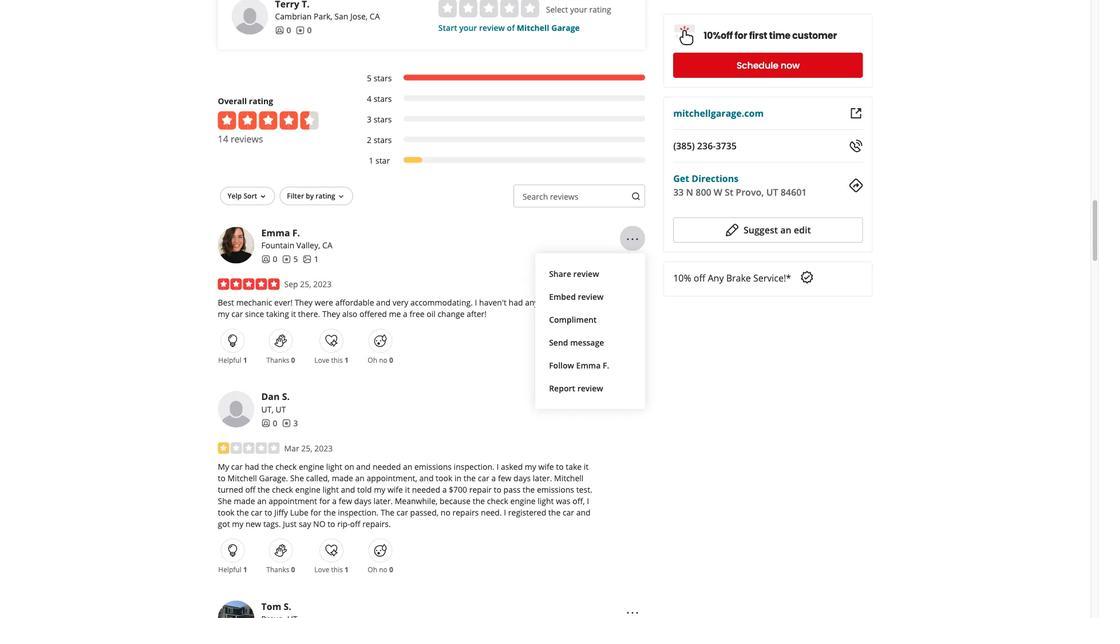 Task type: locate. For each thing, give the bounding box(es) containing it.
friends element
[[275, 25, 291, 36], [262, 254, 278, 265], [262, 418, 278, 430]]

overall
[[218, 96, 247, 107]]

haven't
[[480, 298, 507, 309]]

1 vertical spatial had
[[245, 462, 259, 473]]

1 thanks 0 from the top
[[267, 356, 295, 365]]

0 vertical spatial s.
[[282, 391, 290, 403]]

inspection. up in
[[454, 462, 495, 473]]

2 menu image from the top
[[626, 397, 640, 411]]

f. up valley,
[[293, 227, 300, 239]]

2 helpful 1 from the top
[[218, 566, 247, 575]]

later. up the registered
[[533, 473, 552, 484]]

2 stars from the top
[[374, 94, 392, 105]]

1 horizontal spatial rating
[[316, 191, 336, 201]]

1 horizontal spatial she
[[290, 473, 304, 484]]

ca right jose,
[[370, 11, 380, 22]]

f. inside the emma f. fountain valley, ca
[[293, 227, 300, 239]]

5 inside filter reviews by 5 stars rating element
[[367, 73, 372, 84]]

very
[[393, 298, 409, 309]]

taking
[[266, 309, 289, 320]]

emma inside the emma f. fountain valley, ca
[[262, 227, 290, 239]]

1 vertical spatial 3
[[294, 418, 298, 429]]

None radio
[[459, 0, 478, 18], [521, 0, 540, 18], [459, 0, 478, 18], [521, 0, 540, 18]]

1 horizontal spatial mitchell
[[517, 23, 550, 34]]

(no rating) image
[[439, 0, 540, 18]]

this down rip-
[[331, 566, 343, 575]]

0 vertical spatial reviews element
[[296, 25, 312, 36]]

0 vertical spatial helpful 1
[[218, 356, 247, 365]]

check up garage.
[[276, 462, 297, 473]]

meanwhile,
[[395, 496, 438, 507]]

send message
[[550, 338, 605, 349]]

and inside best mechanic ever! they were affordable and very accommodating. i haven't had any issues with my car since taking it there. they also offered me a free oil change after!
[[376, 298, 391, 309]]

oh
[[368, 356, 378, 365], [368, 566, 378, 575]]

0 vertical spatial f.
[[293, 227, 300, 239]]

rating up 4.5 star rating image
[[249, 96, 273, 107]]

love for s.
[[315, 566, 330, 575]]

1 horizontal spatial off
[[350, 519, 361, 530]]

mitchell down the take
[[555, 473, 584, 484]]

lube
[[290, 508, 309, 519]]

pass
[[504, 485, 521, 496]]

1 menu image from the top
[[626, 233, 640, 246]]

0 horizontal spatial ca
[[323, 240, 333, 251]]

had left any
[[509, 298, 523, 309]]

stars for 4 stars
[[374, 94, 392, 105]]

1 vertical spatial reviews element
[[282, 254, 298, 265]]

filter reviews by 5 stars rating element
[[355, 73, 646, 84]]

2 vertical spatial off
[[350, 519, 361, 530]]

stars up 4 stars
[[374, 73, 392, 84]]

4
[[367, 94, 372, 105]]

2 this from the top
[[331, 566, 343, 575]]

mitchell right of
[[517, 23, 550, 34]]

off right turned
[[245, 485, 256, 496]]

directions
[[692, 172, 739, 185]]

no inside my car had the check engine light on and needed an emissions inspection. i asked my wife to take it to mitchell garage. she called, made an appointment, and took in the car a few days later. mitchell turned off the check engine light and told my wife it needed a $700 repair to pass the emissions test. she made an appointment for a few days later. meanwhile, because the check engine light was off, i took the car to jiffy lube for the inspection. the car passed, no repairs need. i registered the car and got my new tags. just say no to rip-off repairs.
[[441, 508, 451, 519]]

ut inside dan s. ut, ut
[[276, 405, 286, 415]]

off
[[694, 272, 706, 284], [245, 485, 256, 496], [350, 519, 361, 530]]

oh no 0
[[368, 356, 393, 365], [368, 566, 393, 575]]

0 vertical spatial wife
[[539, 462, 554, 473]]

1 horizontal spatial ut
[[767, 186, 779, 199]]

16 friends v2 image for ut, ut
[[262, 419, 271, 429]]

my down best
[[218, 309, 229, 320]]

25, right sep
[[300, 279, 311, 290]]

s. right dan
[[282, 391, 290, 403]]

it inside best mechanic ever! they were affordable and very accommodating. i haven't had any issues with my car since taking it there. they also offered me a free oil change after!
[[291, 309, 296, 320]]

helpful 1 for emma f.
[[218, 356, 247, 365]]

2023 for s.
[[315, 444, 333, 454]]

accommodating.
[[411, 298, 473, 309]]

engine up the registered
[[511, 496, 536, 507]]

3
[[367, 114, 372, 125], [294, 418, 298, 429]]

menu image
[[626, 233, 640, 246], [626, 397, 640, 411]]

emissions
[[415, 462, 452, 473], [537, 485, 575, 496]]

menu image down the search icon
[[626, 233, 640, 246]]

2 oh from the top
[[368, 566, 378, 575]]

(1 reaction) element
[[243, 356, 247, 365], [345, 356, 349, 365], [243, 566, 247, 575], [345, 566, 349, 575]]

suggest
[[744, 224, 779, 236]]

oh no 0 for dan s.
[[368, 566, 393, 575]]

1 vertical spatial 16 review v2 image
[[282, 419, 291, 429]]

2 vertical spatial friends element
[[262, 418, 278, 430]]

ut inside get directions 33 n 800 w st provo, ut 84601
[[767, 186, 779, 199]]

16 friends v2 image down cambrian
[[275, 26, 284, 35]]

i inside best mechanic ever! they were affordable and very accommodating. i haven't had any issues with my car since taking it there. they also offered me a free oil change after!
[[475, 298, 477, 309]]

1 horizontal spatial they
[[323, 309, 340, 320]]

turned
[[218, 485, 243, 496]]

1 thanks from the top
[[267, 356, 290, 365]]

3 inside reviews element
[[294, 418, 298, 429]]

s. for dan s. ut, ut
[[282, 391, 290, 403]]

thanks up tom s. link
[[267, 566, 290, 575]]

oh down the repairs.
[[368, 566, 378, 575]]

car down "was"
[[563, 508, 575, 519]]

later. up the in the bottom of the page
[[374, 496, 393, 507]]

thanks 0 up tom s. link
[[267, 566, 295, 575]]

light left on
[[326, 462, 343, 473]]

reviews element containing 5
[[282, 254, 298, 265]]

friends element for dan
[[262, 418, 278, 430]]

any
[[708, 272, 724, 284]]

16 review v2 image down dan s. ut, ut
[[282, 419, 291, 429]]

i up the 'after!'
[[475, 298, 477, 309]]

16 friends v2 image
[[262, 255, 271, 264]]

1 vertical spatial no
[[441, 508, 451, 519]]

24 phone v2 image
[[850, 139, 864, 153]]

she down turned
[[218, 496, 232, 507]]

2 vertical spatial rating
[[316, 191, 336, 201]]

1 vertical spatial oh no 0
[[368, 566, 393, 575]]

0 horizontal spatial it
[[291, 309, 296, 320]]

24 external link v2 image
[[850, 107, 864, 120]]

1 vertical spatial emma
[[577, 361, 601, 372]]

1 this from the top
[[331, 356, 343, 365]]

an
[[781, 224, 792, 236], [403, 462, 413, 473], [355, 473, 365, 484], [257, 496, 267, 507]]

0 vertical spatial 16 review v2 image
[[282, 255, 291, 264]]

wife left the take
[[539, 462, 554, 473]]

1 horizontal spatial needed
[[412, 485, 441, 496]]

schedule now
[[737, 59, 800, 72]]

to
[[556, 462, 564, 473], [218, 473, 226, 484], [494, 485, 502, 496], [265, 508, 272, 519], [328, 519, 335, 530]]

14
[[218, 133, 228, 145]]

reviews element
[[296, 25, 312, 36], [282, 254, 298, 265], [282, 418, 298, 430]]

for
[[735, 29, 748, 42], [319, 496, 330, 507], [311, 508, 322, 519]]

a inside best mechanic ever! they were affordable and very accommodating. i haven't had any issues with my car since taking it there. they also offered me a free oil change after!
[[403, 309, 408, 320]]

1 horizontal spatial 5
[[367, 73, 372, 84]]

had inside best mechanic ever! they were affordable and very accommodating. i haven't had any issues with my car since taking it there. they also offered me a free oil change after!
[[509, 298, 523, 309]]

1 vertical spatial oh
[[368, 566, 378, 575]]

0 horizontal spatial off
[[245, 485, 256, 496]]

1 vertical spatial emissions
[[537, 485, 575, 496]]

reviews element containing 0
[[296, 25, 312, 36]]

love this 1 down also
[[315, 356, 349, 365]]

1 love this 1 from the top
[[315, 356, 349, 365]]

filter reviews by 2 stars rating element
[[355, 135, 646, 146]]

1 vertical spatial your
[[460, 23, 477, 34]]

friends element down fountain
[[262, 254, 278, 265]]

2 thanks 0 from the top
[[267, 566, 295, 575]]

None radio
[[439, 0, 457, 18], [480, 0, 498, 18], [501, 0, 519, 18], [439, 0, 457, 18], [480, 0, 498, 18], [501, 0, 519, 18]]

0 vertical spatial ut
[[767, 186, 779, 199]]

1 helpful from the top
[[218, 356, 242, 365]]

0 horizontal spatial wife
[[388, 485, 403, 496]]

25,
[[300, 279, 311, 290], [301, 444, 313, 454]]

1 helpful 1 from the top
[[218, 356, 247, 365]]

0 vertical spatial no
[[379, 356, 388, 365]]

helpful
[[218, 356, 242, 365], [218, 566, 242, 575]]

inspection.
[[454, 462, 495, 473], [338, 508, 379, 519]]

ever!
[[274, 298, 293, 309]]

1 horizontal spatial ca
[[370, 11, 380, 22]]

16 review v2 image for s.
[[282, 419, 291, 429]]

0 vertical spatial days
[[514, 473, 531, 484]]

tags.
[[263, 519, 281, 530]]

1 vertical spatial it
[[584, 462, 589, 473]]

suggest an edit
[[744, 224, 812, 236]]

yelp sort
[[228, 191, 257, 201]]

sep
[[284, 279, 298, 290]]

took left in
[[436, 473, 453, 484]]

1 vertical spatial few
[[339, 496, 352, 507]]

  text field
[[514, 185, 646, 208]]

wife down appointment,
[[388, 485, 403, 496]]

cambrian
[[275, 11, 312, 22]]

your
[[571, 4, 588, 15], [460, 23, 477, 34]]

0 vertical spatial rating
[[590, 4, 612, 15]]

the down repair
[[473, 496, 485, 507]]

16 review v2 image down fountain
[[282, 255, 291, 264]]

embed review button
[[545, 286, 637, 309]]

photo of dan s. image
[[218, 392, 255, 428]]

4 stars from the top
[[374, 135, 392, 146]]

2023 up were
[[314, 279, 332, 290]]

2 love this 1 from the top
[[315, 566, 349, 575]]

0 horizontal spatial rating
[[249, 96, 273, 107]]

off left the repairs.
[[350, 519, 361, 530]]

2 love from the top
[[315, 566, 330, 575]]

no for f.
[[379, 356, 388, 365]]

no down the repairs.
[[379, 566, 388, 575]]

change
[[438, 309, 465, 320]]

light down called,
[[323, 485, 339, 496]]

reviews element for dan s.
[[282, 418, 298, 430]]

16 photos v2 image
[[303, 255, 312, 264]]

report review
[[550, 384, 604, 395]]

this down also
[[331, 356, 343, 365]]

it right the take
[[584, 462, 589, 473]]

1 vertical spatial wife
[[388, 485, 403, 496]]

stars up 2 stars
[[374, 114, 392, 125]]

got
[[218, 519, 230, 530]]

park,
[[314, 11, 333, 22]]

2 oh no 0 from the top
[[368, 566, 393, 575]]

mitchell up turned
[[228, 473, 257, 484]]

emissions up $700
[[415, 462, 452, 473]]

search
[[523, 192, 548, 203]]

(385)
[[674, 140, 695, 152]]

0 horizontal spatial f.
[[293, 227, 300, 239]]

your right select
[[571, 4, 588, 15]]

5 for 5 stars
[[367, 73, 372, 84]]

f. down send message button
[[603, 361, 610, 372]]

1 vertical spatial needed
[[412, 485, 441, 496]]

love this 1
[[315, 356, 349, 365], [315, 566, 349, 575]]

asked
[[501, 462, 523, 473]]

to up tags.
[[265, 508, 272, 519]]

1 love from the top
[[315, 356, 330, 365]]

she
[[290, 473, 304, 484], [218, 496, 232, 507]]

rating element
[[439, 0, 540, 18]]

it up meanwhile,
[[405, 485, 410, 496]]

oh no 0 down the repairs.
[[368, 566, 393, 575]]

1 inside photos element
[[314, 254, 319, 265]]

an up appointment,
[[403, 462, 413, 473]]

2 helpful from the top
[[218, 566, 242, 575]]

tom
[[262, 601, 282, 613]]

1 down since
[[243, 356, 247, 365]]

helpful for emma f.
[[218, 356, 242, 365]]

0 horizontal spatial they
[[295, 298, 313, 309]]

1 oh no 0 from the top
[[368, 356, 393, 365]]

rating left 16 chevron down v2 image
[[316, 191, 336, 201]]

it down the ever!
[[291, 309, 296, 320]]

friends element down ut,
[[262, 418, 278, 430]]

schedule
[[737, 59, 779, 72]]

ca right valley,
[[323, 240, 333, 251]]

by
[[306, 191, 314, 201]]

1 16 review v2 image from the top
[[282, 255, 291, 264]]

and right on
[[357, 462, 371, 473]]

the right in
[[464, 473, 476, 484]]

f. inside button
[[603, 361, 610, 372]]

tom s. link
[[262, 601, 292, 613]]

0 vertical spatial your
[[571, 4, 588, 15]]

1 vertical spatial helpful 1
[[218, 566, 247, 575]]

0 vertical spatial love this 1
[[315, 356, 349, 365]]

check down garage.
[[272, 485, 293, 496]]

2 vertical spatial reviews element
[[282, 418, 298, 430]]

it for s.
[[584, 462, 589, 473]]

no for s.
[[379, 566, 388, 575]]

i right off,
[[587, 496, 590, 507]]

25, for dan s.
[[301, 444, 313, 454]]

st
[[725, 186, 734, 199]]

it for f.
[[291, 309, 296, 320]]

no down because
[[441, 508, 451, 519]]

1 vertical spatial menu image
[[626, 397, 640, 411]]

repair
[[470, 485, 492, 496]]

0 vertical spatial 3
[[367, 114, 372, 125]]

review for share
[[574, 269, 600, 280]]

had inside my car had the check engine light on and needed an emissions inspection. i asked my wife to take it to mitchell garage. she called, made an appointment, and took in the car a few days later. mitchell turned off the check engine light and told my wife it needed a $700 repair to pass the emissions test. she made an appointment for a few days later. meanwhile, because the check engine light was off, i took the car to jiffy lube for the inspection. the car passed, no repairs need. i registered the car and got my new tags. just say no to rip-off repairs.
[[245, 462, 259, 473]]

later.
[[533, 473, 552, 484], [374, 496, 393, 507]]

1 down new at the bottom
[[243, 566, 247, 575]]

select your rating
[[546, 4, 612, 15]]

0 vertical spatial love
[[315, 356, 330, 365]]

1 vertical spatial later.
[[374, 496, 393, 507]]

2 vertical spatial it
[[405, 485, 410, 496]]

0 vertical spatial few
[[498, 473, 512, 484]]

25, right mar
[[301, 444, 313, 454]]

5 star rating image
[[218, 279, 280, 291]]

0 vertical spatial later.
[[533, 473, 552, 484]]

1 vertical spatial f.
[[603, 361, 610, 372]]

rating inside filter by rating popup button
[[316, 191, 336, 201]]

this for f.
[[331, 356, 343, 365]]

1 vertical spatial engine
[[295, 485, 321, 496]]

5 left "16 photos v2"
[[294, 254, 298, 265]]

0 vertical spatial she
[[290, 473, 304, 484]]

1 vertical spatial love
[[315, 566, 330, 575]]

days
[[514, 473, 531, 484], [354, 496, 372, 507]]

emma down message
[[577, 361, 601, 372]]

your right start
[[460, 23, 477, 34]]

ca inside the emma f. fountain valley, ca
[[323, 240, 333, 251]]

1 vertical spatial 25,
[[301, 444, 313, 454]]

5 inside reviews element
[[294, 254, 298, 265]]

car right the in the bottom of the page
[[397, 508, 408, 519]]

send message button
[[545, 332, 637, 355]]

0 horizontal spatial later.
[[374, 496, 393, 507]]

1 vertical spatial thanks
[[267, 566, 290, 575]]

1 oh from the top
[[368, 356, 378, 365]]

1 right "16 photos v2"
[[314, 254, 319, 265]]

0 vertical spatial menu image
[[626, 233, 640, 246]]

garage.
[[259, 473, 288, 484]]

check up need.
[[487, 496, 509, 507]]

1 left star
[[369, 156, 374, 167]]

1 vertical spatial ut
[[276, 405, 286, 415]]

1 horizontal spatial later.
[[533, 473, 552, 484]]

0 vertical spatial reviews
[[231, 133, 263, 145]]

my right told
[[374, 485, 386, 496]]

1 vertical spatial she
[[218, 496, 232, 507]]

photo of terry t. image
[[232, 0, 268, 35]]

0 horizontal spatial took
[[218, 508, 235, 519]]

review inside 'button'
[[578, 384, 604, 395]]

1 horizontal spatial 16 friends v2 image
[[275, 26, 284, 35]]

2 thanks from the top
[[267, 566, 290, 575]]

rating right select
[[590, 4, 612, 15]]

ca for park,
[[370, 11, 380, 22]]

stars for 3 stars
[[374, 114, 392, 125]]

0 vertical spatial light
[[326, 462, 343, 473]]

16 chevron down v2 image
[[259, 193, 268, 202]]

3 stars from the top
[[374, 114, 392, 125]]

0 horizontal spatial emissions
[[415, 462, 452, 473]]

1 vertical spatial 2023
[[315, 444, 333, 454]]

helpful 1 down got
[[218, 566, 247, 575]]

inspection. up rip-
[[338, 508, 379, 519]]

menu
[[536, 254, 646, 410]]

0 horizontal spatial mitchell
[[228, 473, 257, 484]]

0 inside reviews element
[[307, 25, 312, 36]]

few up rip-
[[339, 496, 352, 507]]

2023 up called,
[[315, 444, 333, 454]]

review down 'follow emma f.' button
[[578, 384, 604, 395]]

review up compliment button
[[578, 292, 604, 303]]

1 star rating image
[[218, 443, 280, 455]]

reviews element containing 3
[[282, 418, 298, 430]]

dan s. ut, ut
[[262, 391, 290, 415]]

2 16 review v2 image from the top
[[282, 419, 291, 429]]

she left called,
[[290, 473, 304, 484]]

car
[[232, 309, 243, 320], [231, 462, 243, 473], [478, 473, 490, 484], [251, 508, 263, 519], [397, 508, 408, 519], [563, 508, 575, 519]]

photos element
[[303, 254, 319, 265]]

0 horizontal spatial had
[[245, 462, 259, 473]]

the
[[381, 508, 395, 519]]

they
[[295, 298, 313, 309], [323, 309, 340, 320]]

f.
[[293, 227, 300, 239], [603, 361, 610, 372]]

review up embed review button
[[574, 269, 600, 280]]

your for select
[[571, 4, 588, 15]]

1 horizontal spatial reviews
[[550, 192, 579, 203]]

reviews right search
[[550, 192, 579, 203]]

1 stars from the top
[[374, 73, 392, 84]]

0 vertical spatial made
[[332, 473, 353, 484]]

menu containing share review
[[536, 254, 646, 410]]

and
[[376, 298, 391, 309], [357, 462, 371, 473], [420, 473, 434, 484], [341, 485, 355, 496], [577, 508, 591, 519]]

in
[[455, 473, 462, 484]]

cambrian park, san jose, ca
[[275, 11, 380, 22]]

0 vertical spatial they
[[295, 298, 313, 309]]

16 review v2 image
[[296, 26, 305, 35]]

1 horizontal spatial inspection.
[[454, 462, 495, 473]]

0 horizontal spatial 16 friends v2 image
[[262, 419, 271, 429]]

car right my
[[231, 462, 243, 473]]

5 for 5
[[294, 254, 298, 265]]

1 horizontal spatial took
[[436, 473, 453, 484]]

16 review v2 image
[[282, 255, 291, 264], [282, 419, 291, 429]]

and down off,
[[577, 508, 591, 519]]

reviews for search reviews
[[550, 192, 579, 203]]

s. inside dan s. ut, ut
[[282, 391, 290, 403]]

1 vertical spatial 16 friends v2 image
[[262, 419, 271, 429]]

this
[[331, 356, 343, 365], [331, 566, 343, 575]]

love this 1 down no
[[315, 566, 349, 575]]

engine down called,
[[295, 485, 321, 496]]

helpful 1
[[218, 356, 247, 365], [218, 566, 247, 575]]

0 vertical spatial 25,
[[300, 279, 311, 290]]

take
[[566, 462, 582, 473]]

thanks 0
[[267, 356, 295, 365], [267, 566, 295, 575]]

(0 reactions) element
[[291, 356, 295, 365], [390, 356, 393, 365], [291, 566, 295, 575], [390, 566, 393, 575]]

love this 1 for emma f.
[[315, 356, 349, 365]]

0 vertical spatial thanks 0
[[267, 356, 295, 365]]

0 vertical spatial ca
[[370, 11, 380, 22]]

needed up meanwhile,
[[412, 485, 441, 496]]

1 horizontal spatial it
[[405, 485, 410, 496]]

best
[[218, 298, 234, 309]]

16 friends v2 image
[[275, 26, 284, 35], [262, 419, 271, 429]]



Task type: describe. For each thing, give the bounding box(es) containing it.
friends element for emma
[[262, 254, 278, 265]]

registered
[[509, 508, 547, 519]]

thanks for emma
[[267, 356, 290, 365]]

800
[[696, 186, 712, 199]]

oh no 0 for emma f.
[[368, 356, 393, 365]]

0 vertical spatial for
[[735, 29, 748, 42]]

24 directions v2 image
[[850, 179, 864, 192]]

1 inside the filter reviews by 1 star rating element
[[369, 156, 374, 167]]

filter reviews by 1 star rating element
[[355, 155, 646, 167]]

test.
[[577, 485, 593, 496]]

was
[[556, 496, 571, 507]]

to right no
[[328, 519, 335, 530]]

car up new at the bottom
[[251, 508, 263, 519]]

service!*
[[754, 272, 792, 284]]

2023 for f.
[[314, 279, 332, 290]]

were
[[315, 298, 333, 309]]

1 vertical spatial inspection.
[[338, 508, 379, 519]]

1 vertical spatial off
[[245, 485, 256, 496]]

25, for emma f.
[[300, 279, 311, 290]]

10%
[[674, 272, 692, 284]]

1 vertical spatial made
[[234, 496, 255, 507]]

share
[[550, 269, 572, 280]]

the up new at the bottom
[[237, 508, 249, 519]]

appointment,
[[367, 473, 418, 484]]

search image
[[632, 192, 641, 201]]

filter reviews by 4 stars rating element
[[355, 94, 646, 105]]

3735
[[716, 140, 737, 152]]

helpful for dan s.
[[218, 566, 242, 575]]

best mechanic ever! they were affordable and very accommodating. i haven't had any issues with my car since taking it there. they also offered me a free oil change after!
[[218, 298, 582, 320]]

san
[[335, 11, 349, 22]]

emma f. fountain valley, ca
[[262, 227, 333, 251]]

0 horizontal spatial she
[[218, 496, 232, 507]]

garage
[[552, 23, 580, 34]]

time
[[770, 29, 791, 42]]

emma f. link
[[262, 227, 300, 239]]

an inside button
[[781, 224, 792, 236]]

to left the take
[[556, 462, 564, 473]]

send
[[550, 338, 569, 349]]

3 for 3
[[294, 418, 298, 429]]

16 review v2 image for f.
[[282, 255, 291, 264]]

off,
[[573, 496, 585, 507]]

after!
[[467, 309, 487, 320]]

1 vertical spatial light
[[323, 485, 339, 496]]

new
[[246, 519, 261, 530]]

thanks 0 for emma
[[267, 356, 295, 365]]

filter reviews by 3 stars rating element
[[355, 114, 646, 126]]

search reviews
[[523, 192, 579, 203]]

2 stars
[[367, 135, 392, 146]]

mitchellgarage.com
[[674, 107, 764, 119]]

(1 reaction) element down rip-
[[345, 566, 349, 575]]

24 pencil v2 image
[[726, 223, 740, 237]]

any
[[525, 298, 539, 309]]

free
[[410, 309, 425, 320]]

review left of
[[479, 23, 505, 34]]

thanks 0 for dan
[[267, 566, 295, 575]]

embed
[[550, 292, 576, 303]]

start
[[439, 23, 458, 34]]

filter by rating button
[[280, 187, 353, 206]]

0 vertical spatial inspection.
[[454, 462, 495, 473]]

car up repair
[[478, 473, 490, 484]]

reviews element for emma f.
[[282, 254, 298, 265]]

no
[[313, 519, 326, 530]]

filter
[[287, 191, 304, 201]]

(1 reaction) element down since
[[243, 356, 247, 365]]

oh for dan s.
[[368, 566, 378, 575]]

jiffy
[[275, 508, 288, 519]]

mitchellgarage.com link
[[674, 107, 764, 119]]

0 horizontal spatial days
[[354, 496, 372, 507]]

236-
[[698, 140, 716, 152]]

2
[[367, 135, 372, 146]]

(385) 236-3735
[[674, 140, 737, 152]]

affordable
[[336, 298, 374, 309]]

s. for tom s.
[[284, 601, 292, 613]]

84601
[[781, 186, 807, 199]]

to left the pass on the bottom of the page
[[494, 485, 502, 496]]

my right asked
[[525, 462, 537, 473]]

1 vertical spatial they
[[323, 309, 340, 320]]

oh for emma f.
[[368, 356, 378, 365]]

the up garage.
[[261, 462, 274, 473]]

4.5 star rating image
[[218, 112, 319, 130]]

also
[[342, 309, 358, 320]]

0 vertical spatial check
[[276, 462, 297, 473]]

0 vertical spatial engine
[[299, 462, 324, 473]]

33
[[674, 186, 684, 199]]

stars for 2 stars
[[374, 135, 392, 146]]

1 down rip-
[[345, 566, 349, 575]]

called,
[[306, 473, 330, 484]]

stars for 5 stars
[[374, 73, 392, 84]]

me
[[389, 309, 401, 320]]

1 down also
[[345, 356, 349, 365]]

2 horizontal spatial off
[[694, 272, 706, 284]]

2 vertical spatial for
[[311, 508, 322, 519]]

there.
[[298, 309, 320, 320]]

emma inside button
[[577, 361, 601, 372]]

the down garage.
[[258, 485, 270, 496]]

now
[[781, 59, 800, 72]]

report review button
[[545, 378, 637, 401]]

1 vertical spatial check
[[272, 485, 293, 496]]

helpful 1 for dan s.
[[218, 566, 247, 575]]

1 horizontal spatial emissions
[[537, 485, 575, 496]]

thanks for dan
[[267, 566, 290, 575]]

0 vertical spatial friends element
[[275, 25, 291, 36]]

told
[[358, 485, 372, 496]]

your for start
[[460, 23, 477, 34]]

repairs.
[[363, 519, 391, 530]]

tom s.
[[262, 601, 292, 613]]

the right the pass on the bottom of the page
[[523, 485, 535, 496]]

rating for filter by rating
[[316, 191, 336, 201]]

share review
[[550, 269, 600, 280]]

of
[[507, 23, 515, 34]]

14 reviews
[[218, 133, 263, 145]]

(1 reaction) element down also
[[345, 356, 349, 365]]

16 chevron down v2 image
[[337, 193, 346, 202]]

brake
[[727, 272, 752, 284]]

dan
[[262, 391, 280, 403]]

report
[[550, 384, 576, 395]]

1 horizontal spatial made
[[332, 473, 353, 484]]

10%off for first time customer
[[704, 29, 838, 42]]

select
[[546, 4, 569, 15]]

1 horizontal spatial days
[[514, 473, 531, 484]]

follow emma f.
[[550, 361, 610, 372]]

2 vertical spatial engine
[[511, 496, 536, 507]]

i right need.
[[504, 508, 507, 519]]

and left told
[[341, 485, 355, 496]]

reviews for 14 reviews
[[231, 133, 263, 145]]

1 horizontal spatial few
[[498, 473, 512, 484]]

customer
[[793, 29, 838, 42]]

4 stars
[[367, 94, 392, 105]]

menu image
[[626, 607, 640, 619]]

24 check in v2 image
[[801, 271, 815, 284]]

2 vertical spatial light
[[538, 496, 554, 507]]

rating for select your rating
[[590, 4, 612, 15]]

and up meanwhile,
[[420, 473, 434, 484]]

photo of emma f. image
[[218, 228, 255, 264]]

get
[[674, 172, 690, 185]]

16 friends v2 image for cambrian park, san jose, ca
[[275, 26, 284, 35]]

fountain
[[262, 240, 295, 251]]

an up told
[[355, 473, 365, 484]]

overall rating
[[218, 96, 273, 107]]

compliment button
[[545, 309, 637, 332]]

1 vertical spatial rating
[[249, 96, 273, 107]]

review for embed
[[578, 292, 604, 303]]

3 stars
[[367, 114, 392, 125]]

0 horizontal spatial few
[[339, 496, 352, 507]]

love this 1 for dan s.
[[315, 566, 349, 575]]

my car had the check engine light on and needed an emissions inspection. i asked my wife to take it to mitchell garage. she called, made an appointment, and took in the car a few days later. mitchell turned off the check engine light and told my wife it needed a $700 repair to pass the emissions test. she made an appointment for a few days later. meanwhile, because the check engine light was off, i took the car to jiffy lube for the inspection. the car passed, no repairs need. i registered the car and got my new tags. just say no to rip-off repairs.
[[218, 462, 593, 530]]

love for f.
[[315, 356, 330, 365]]

schedule now button
[[674, 53, 864, 78]]

car inside best mechanic ever! they were affordable and very accommodating. i haven't had any issues with my car since taking it there. they also offered me a free oil change after!
[[232, 309, 243, 320]]

3 for 3 stars
[[367, 114, 372, 125]]

my
[[218, 462, 229, 473]]

an up new at the bottom
[[257, 496, 267, 507]]

yelp sort button
[[220, 187, 275, 206]]

to down my
[[218, 473, 226, 484]]

this for s.
[[331, 566, 343, 575]]

0 vertical spatial took
[[436, 473, 453, 484]]

my right got
[[232, 519, 244, 530]]

0 vertical spatial emissions
[[415, 462, 452, 473]]

w
[[714, 186, 723, 199]]

with
[[566, 298, 582, 309]]

the down "was"
[[549, 508, 561, 519]]

follow emma f. button
[[545, 355, 637, 378]]

i left asked
[[497, 462, 499, 473]]

share review button
[[545, 263, 637, 286]]

the up no
[[324, 508, 336, 519]]

(1 reaction) element down new at the bottom
[[243, 566, 247, 575]]

my inside best mechanic ever! they were affordable and very accommodating. i haven't had any issues with my car since taking it there. they also offered me a free oil change after!
[[218, 309, 229, 320]]

n
[[687, 186, 694, 199]]

0 vertical spatial needed
[[373, 462, 401, 473]]

since
[[245, 309, 264, 320]]

ca for f.
[[323, 240, 333, 251]]

suggest an edit button
[[674, 218, 864, 243]]

filter by rating
[[287, 191, 336, 201]]

2 vertical spatial check
[[487, 496, 509, 507]]

compliment
[[550, 315, 597, 326]]

10%off
[[704, 29, 733, 42]]

provo,
[[736, 186, 765, 199]]

5 stars
[[367, 73, 392, 84]]

get directions link
[[674, 172, 739, 185]]

2 horizontal spatial mitchell
[[555, 473, 584, 484]]

review for report
[[578, 384, 604, 395]]

mar 25, 2023
[[284, 444, 333, 454]]

1 vertical spatial for
[[319, 496, 330, 507]]



Task type: vqa. For each thing, say whether or not it's contained in the screenshot.
second 24 chevron down v2 image from right
no



